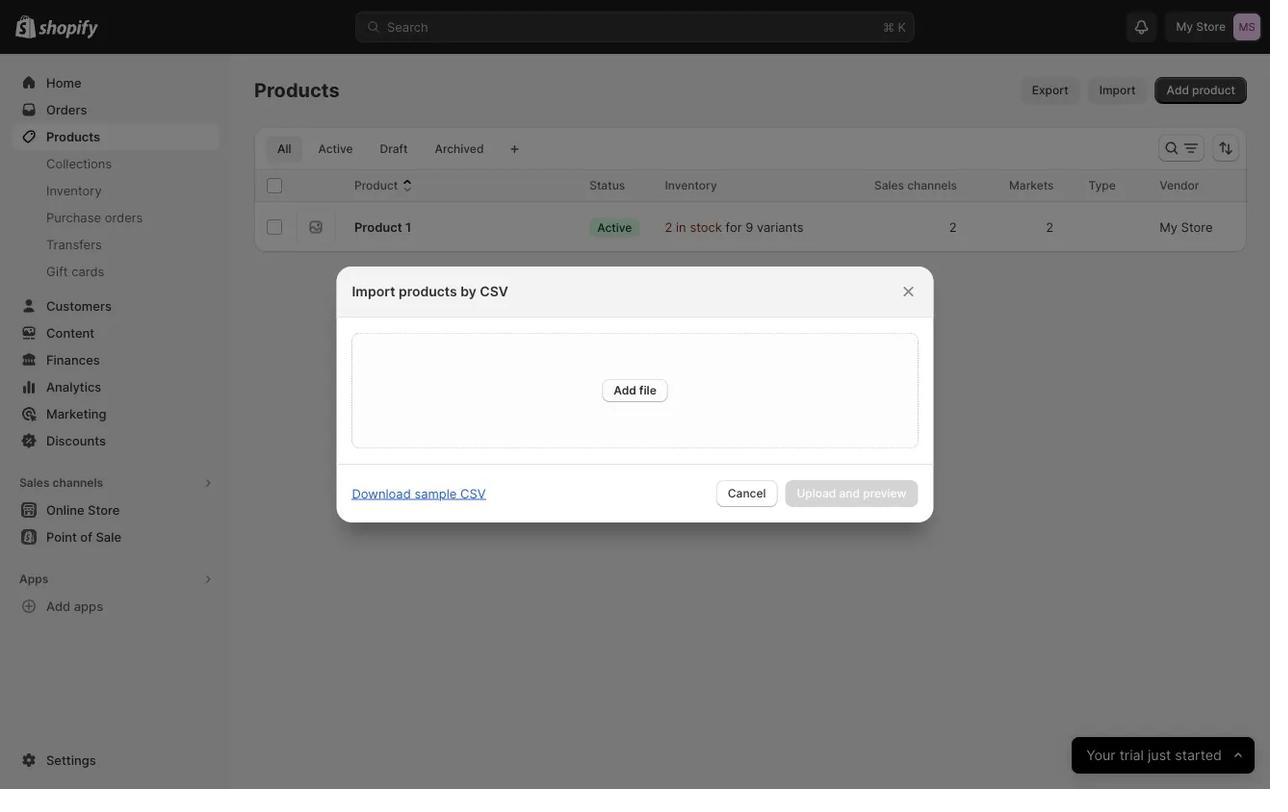 Task type: locate. For each thing, give the bounding box(es) containing it.
add inside import products by csv dialog
[[614, 384, 636, 398]]

for
[[726, 220, 742, 234]]

shopify image
[[39, 20, 98, 39]]

sales channels
[[874, 179, 957, 193], [19, 476, 103, 490]]

add
[[1167, 83, 1189, 97], [614, 384, 636, 398], [46, 599, 71, 614]]

1 vertical spatial import
[[352, 284, 395, 300]]

add product link
[[1155, 77, 1247, 104]]

sales inside button
[[19, 476, 50, 490]]

download
[[352, 486, 411, 501]]

add left product
[[1167, 83, 1189, 97]]

2 product from the top
[[354, 220, 402, 234]]

active right all
[[318, 142, 353, 156]]

0 horizontal spatial sales channels
[[19, 476, 103, 490]]

1 horizontal spatial import
[[1099, 83, 1136, 97]]

gift
[[46, 264, 68, 279]]

1 vertical spatial product
[[354, 220, 402, 234]]

apps
[[19, 572, 48, 586]]

product for product
[[354, 179, 398, 193]]

csv
[[480, 284, 508, 300], [460, 486, 486, 501]]

1 vertical spatial sales
[[19, 476, 50, 490]]

active link
[[307, 136, 365, 163]]

all
[[277, 142, 291, 156]]

inventory inside inventory button
[[665, 179, 717, 193]]

import inside button
[[1099, 83, 1136, 97]]

0 horizontal spatial add
[[46, 599, 71, 614]]

collections
[[46, 156, 112, 171]]

1 vertical spatial csv
[[460, 486, 486, 501]]

1 vertical spatial active
[[597, 220, 632, 234]]

0 horizontal spatial import
[[352, 284, 395, 300]]

product left 1
[[354, 220, 402, 234]]

csv right sample
[[460, 486, 486, 501]]

add apps
[[46, 599, 103, 614]]

0 horizontal spatial products
[[46, 129, 100, 144]]

product down the draft link
[[354, 179, 398, 193]]

0 vertical spatial add
[[1167, 83, 1189, 97]]

1 horizontal spatial inventory
[[665, 179, 717, 193]]

0 vertical spatial active
[[318, 142, 353, 156]]

0 vertical spatial import
[[1099, 83, 1136, 97]]

product for product 1
[[354, 220, 402, 234]]

0 vertical spatial csv
[[480, 284, 508, 300]]

active
[[318, 142, 353, 156], [597, 220, 632, 234]]

2 in stock for 9 variants
[[665, 220, 804, 234]]

discounts link
[[12, 428, 220, 455]]

inventory up in
[[665, 179, 717, 193]]

draft
[[380, 142, 408, 156]]

import left products
[[352, 284, 395, 300]]

settings link
[[12, 747, 220, 774]]

1 horizontal spatial active
[[597, 220, 632, 234]]

my
[[1160, 220, 1178, 234]]

archived
[[435, 142, 484, 156]]

sales
[[874, 179, 904, 193], [19, 476, 50, 490]]

add apps button
[[12, 593, 220, 620]]

add file
[[614, 384, 656, 398]]

1 horizontal spatial products
[[254, 78, 340, 102]]

type
[[1089, 179, 1116, 193]]

add product
[[1167, 83, 1235, 97]]

inventory button
[[665, 176, 736, 195]]

0 horizontal spatial sales
[[19, 476, 50, 490]]

cancel
[[728, 487, 766, 501]]

1 product from the top
[[354, 179, 398, 193]]

gift cards link
[[12, 258, 220, 285]]

add for add product
[[1167, 83, 1189, 97]]

add left file
[[614, 384, 636, 398]]

product
[[354, 179, 398, 193], [354, 220, 402, 234]]

0 vertical spatial product
[[354, 179, 398, 193]]

tab list containing all
[[262, 135, 499, 163]]

import inside dialog
[[352, 284, 395, 300]]

1 vertical spatial sales channels
[[19, 476, 103, 490]]

1 horizontal spatial channels
[[907, 179, 957, 193]]

1 horizontal spatial sales
[[874, 179, 904, 193]]

transfers
[[46, 237, 102, 252]]

import right the export at the top right
[[1099, 83, 1136, 97]]

product 1
[[354, 220, 411, 234]]

1 horizontal spatial add
[[614, 384, 636, 398]]

inventory for inventory link
[[46, 183, 102, 198]]

inventory up purchase
[[46, 183, 102, 198]]

add left "apps"
[[46, 599, 71, 614]]

import
[[1099, 83, 1136, 97], [352, 284, 395, 300]]

add inside button
[[46, 599, 71, 614]]

vendor button
[[1160, 176, 1219, 195]]

1 vertical spatial products
[[46, 129, 100, 144]]

products up collections
[[46, 129, 100, 144]]

2 vertical spatial add
[[46, 599, 71, 614]]

0 horizontal spatial channels
[[52, 476, 103, 490]]

draft link
[[368, 136, 419, 163]]

markets
[[1009, 179, 1054, 193]]

add for add file
[[614, 384, 636, 398]]

apps button
[[12, 566, 220, 593]]

channels
[[907, 179, 957, 193], [52, 476, 103, 490]]

product inside button
[[354, 179, 398, 193]]

export
[[1032, 83, 1069, 97]]

inventory inside inventory link
[[46, 183, 102, 198]]

active down status
[[597, 220, 632, 234]]

products link
[[12, 123, 220, 150]]

apps
[[74, 599, 103, 614]]

0 vertical spatial sales
[[874, 179, 904, 193]]

all button
[[266, 136, 303, 163]]

0 horizontal spatial inventory
[[46, 183, 102, 198]]

0 vertical spatial products
[[254, 78, 340, 102]]

transfers link
[[12, 231, 220, 258]]

csv right by
[[480, 284, 508, 300]]

products up all
[[254, 78, 340, 102]]

tab list
[[262, 135, 499, 163]]

1 vertical spatial add
[[614, 384, 636, 398]]

2 horizontal spatial add
[[1167, 83, 1189, 97]]

1 horizontal spatial sales channels
[[874, 179, 957, 193]]

products
[[254, 78, 340, 102], [46, 129, 100, 144]]

inventory
[[665, 179, 717, 193], [46, 183, 102, 198]]

1 vertical spatial channels
[[52, 476, 103, 490]]

purchase orders
[[46, 210, 143, 225]]



Task type: describe. For each thing, give the bounding box(es) containing it.
channels inside button
[[52, 476, 103, 490]]

0 vertical spatial channels
[[907, 179, 957, 193]]

product button
[[354, 176, 417, 195]]

sales channels button
[[12, 470, 220, 497]]

variants
[[757, 220, 804, 234]]

sample
[[414, 486, 457, 501]]

2
[[665, 220, 673, 234]]

my store
[[1160, 220, 1213, 234]]

products
[[399, 284, 457, 300]]

in
[[676, 220, 686, 234]]

import products by csv
[[352, 284, 508, 300]]

discounts
[[46, 433, 106, 448]]

export button
[[1020, 77, 1080, 104]]

vendor
[[1160, 179, 1199, 193]]

download sample csv link
[[352, 486, 486, 501]]

search
[[387, 19, 428, 34]]

import for import products by csv
[[352, 284, 395, 300]]

purchase
[[46, 210, 101, 225]]

9
[[746, 220, 753, 234]]

file
[[639, 384, 656, 398]]

gift cards
[[46, 264, 104, 279]]

import button
[[1088, 77, 1147, 104]]

orders
[[105, 210, 143, 225]]

purchase orders link
[[12, 204, 220, 231]]

import products by csv dialog
[[0, 267, 1270, 523]]

1
[[405, 220, 411, 234]]

0 vertical spatial sales channels
[[874, 179, 957, 193]]

home
[[46, 75, 81, 90]]

home link
[[12, 69, 220, 96]]

add for add apps
[[46, 599, 71, 614]]

cards
[[72, 264, 104, 279]]

download sample csv
[[352, 486, 486, 501]]

stock
[[690, 220, 722, 234]]

0 horizontal spatial active
[[318, 142, 353, 156]]

import for import
[[1099, 83, 1136, 97]]

archived link
[[423, 136, 495, 163]]

settings
[[46, 753, 96, 768]]

product 1 link
[[354, 218, 411, 237]]

by
[[461, 284, 477, 300]]

store
[[1181, 220, 1213, 234]]

⌘ k
[[883, 19, 906, 34]]

collections link
[[12, 150, 220, 177]]

inventory link
[[12, 177, 220, 204]]

status
[[589, 179, 625, 193]]

inventory for inventory button
[[665, 179, 717, 193]]

product
[[1192, 83, 1235, 97]]

sales channels inside button
[[19, 476, 103, 490]]

⌘
[[883, 19, 894, 34]]

cancel button
[[716, 481, 778, 507]]

k
[[898, 19, 906, 34]]

type button
[[1089, 176, 1135, 195]]



Task type: vqa. For each thing, say whether or not it's contained in the screenshot.
YYYY-MM-DD text field
no



